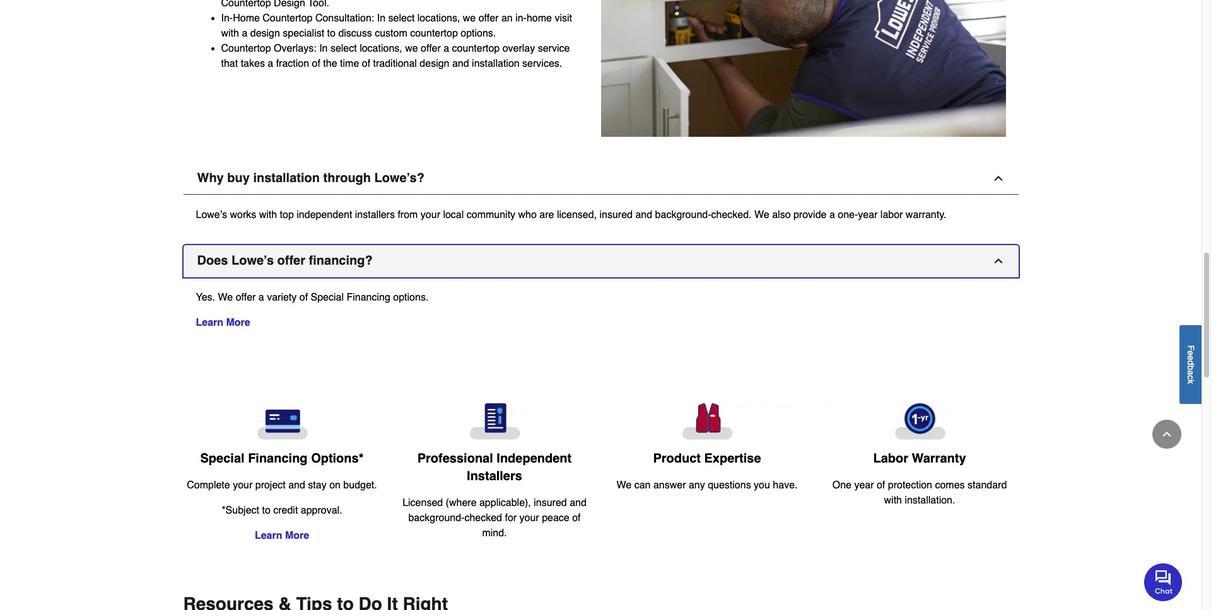 Task type: locate. For each thing, give the bounding box(es) containing it.
specialist
[[283, 28, 324, 39]]

offer
[[479, 13, 499, 24], [421, 43, 441, 55], [277, 254, 305, 268], [236, 292, 256, 304]]

1 horizontal spatial options.
[[461, 28, 496, 39]]

visit
[[555, 13, 572, 24]]

0 horizontal spatial we
[[218, 292, 233, 304]]

e up b
[[1186, 356, 1196, 361]]

we up traditional
[[405, 43, 418, 55]]

with inside one year of protection comes standard with installation.
[[884, 496, 902, 507]]

financing up complete your project and stay on budget.
[[248, 452, 308, 466]]

financing down financing?
[[347, 292, 391, 304]]

labor
[[881, 210, 903, 221]]

2 vertical spatial your
[[520, 513, 539, 524]]

of down labor
[[877, 480, 886, 492]]

design
[[250, 28, 280, 39], [420, 58, 450, 70]]

1 vertical spatial select
[[331, 43, 357, 55]]

of inside one year of protection comes standard with installation.
[[877, 480, 886, 492]]

insured up peace
[[534, 498, 567, 509]]

0 horizontal spatial to
[[262, 506, 271, 517]]

comes
[[936, 480, 965, 492]]

chevron up image inside does lowe's offer financing? button
[[992, 255, 1005, 268]]

we left an
[[463, 13, 476, 24]]

1 vertical spatial chevron up image
[[992, 255, 1005, 268]]

0 vertical spatial learn
[[196, 317, 223, 329]]

lowe's?
[[375, 171, 425, 186]]

background-
[[655, 210, 712, 221], [409, 513, 465, 524]]

0 horizontal spatial lowe's
[[196, 210, 227, 221]]

project
[[255, 480, 286, 492]]

2 e from the top
[[1186, 356, 1196, 361]]

0 vertical spatial countertop
[[410, 28, 458, 39]]

learn more down yes.
[[196, 317, 250, 329]]

2 horizontal spatial your
[[520, 513, 539, 524]]

2 horizontal spatial we
[[755, 210, 770, 221]]

1 vertical spatial installation
[[253, 171, 320, 186]]

stay
[[308, 480, 327, 492]]

e
[[1186, 351, 1196, 356], [1186, 356, 1196, 361]]

learn down yes.
[[196, 317, 223, 329]]

any
[[689, 480, 705, 492]]

1 vertical spatial financing
[[248, 452, 308, 466]]

services.
[[523, 58, 562, 70]]

lowe's
[[196, 210, 227, 221], [232, 254, 274, 268]]

countertop
[[263, 13, 313, 24], [221, 43, 271, 55]]

with
[[221, 28, 239, 39], [259, 210, 277, 221], [884, 496, 902, 507]]

yes. we offer a variety of special financing options.
[[196, 292, 429, 304]]

k
[[1186, 380, 1196, 384]]

select up time
[[331, 43, 357, 55]]

options. inside in-home countertop consultation: in select locations, we offer an in-home visit with a design specialist to discuss custom countertop options. countertop overlays: in select locations, we offer a countertop overlay service that takes a fraction of the time of traditional design and installation services.
[[461, 28, 496, 39]]

special
[[311, 292, 344, 304], [200, 452, 245, 466]]

select up custom
[[388, 13, 415, 24]]

1 chevron up image from the top
[[992, 172, 1005, 185]]

licensed
[[403, 498, 443, 509]]

2 vertical spatial with
[[884, 496, 902, 507]]

1 vertical spatial more
[[285, 531, 309, 542]]

1 horizontal spatial to
[[327, 28, 336, 39]]

1 horizontal spatial financing
[[347, 292, 391, 304]]

to down consultation:
[[327, 28, 336, 39]]

in
[[377, 13, 386, 24], [319, 43, 328, 55]]

0 vertical spatial design
[[250, 28, 280, 39]]

chevron up image for does lowe's offer financing?
[[992, 255, 1005, 268]]

1 horizontal spatial installation
[[472, 58, 520, 70]]

of right peace
[[572, 513, 581, 524]]

0 vertical spatial financing
[[347, 292, 391, 304]]

0 vertical spatial select
[[388, 13, 415, 24]]

year left labor
[[858, 210, 878, 221]]

chat invite button image
[[1145, 563, 1183, 602]]

overlays:
[[274, 43, 317, 55]]

0 horizontal spatial select
[[331, 43, 357, 55]]

1 vertical spatial we
[[405, 43, 418, 55]]

0 horizontal spatial options.
[[393, 292, 429, 304]]

installation up top
[[253, 171, 320, 186]]

1 vertical spatial lowe's
[[232, 254, 274, 268]]

installation down overlay
[[472, 58, 520, 70]]

a blue 1-year labor warranty icon. image
[[824, 404, 1016, 441]]

1 horizontal spatial we
[[463, 13, 476, 24]]

countertop up takes on the top of page
[[221, 43, 271, 55]]

d
[[1186, 361, 1196, 366]]

learn down the '*subject to credit approval.'
[[255, 531, 282, 542]]

2 horizontal spatial with
[[884, 496, 902, 507]]

chevron up image inside why buy installation through lowe's? button
[[992, 172, 1005, 185]]

why buy installation through lowe's? button
[[183, 163, 1019, 195]]

0 horizontal spatial more
[[226, 317, 250, 329]]

in-home countertop consultation: in select locations, we offer an in-home visit with a design specialist to discuss custom countertop options. countertop overlays: in select locations, we offer a countertop overlay service that takes a fraction of the time of traditional design and installation services.
[[221, 13, 572, 70]]

and
[[452, 58, 469, 70], [636, 210, 653, 221], [289, 480, 305, 492], [570, 498, 587, 509]]

of inside licensed (where applicable), insured and background-checked for your peace of mind.
[[572, 513, 581, 524]]

1 horizontal spatial insured
[[600, 210, 633, 221]]

0 vertical spatial special
[[311, 292, 344, 304]]

does
[[197, 254, 228, 268]]

1 vertical spatial learn more link
[[255, 531, 309, 542]]

your
[[421, 210, 440, 221], [233, 480, 253, 492], [520, 513, 539, 524]]

lowe's left "works"
[[196, 210, 227, 221]]

0 vertical spatial year
[[858, 210, 878, 221]]

1 vertical spatial locations,
[[360, 43, 402, 55]]

we left also
[[755, 210, 770, 221]]

1 horizontal spatial learn more
[[255, 531, 309, 542]]

1 vertical spatial your
[[233, 480, 253, 492]]

complete your project and stay on budget.
[[187, 480, 377, 492]]

learn
[[196, 317, 223, 329], [255, 531, 282, 542]]

a dark blue background check icon. image
[[399, 404, 591, 441]]

1 horizontal spatial in
[[377, 13, 386, 24]]

questions
[[708, 480, 751, 492]]

to left credit
[[262, 506, 271, 517]]

design down "home"
[[250, 28, 280, 39]]

0 vertical spatial lowe's
[[196, 210, 227, 221]]

a inside f e e d b a c k 'button'
[[1186, 370, 1196, 375]]

financing
[[347, 292, 391, 304], [248, 452, 308, 466]]

applicable),
[[480, 498, 531, 509]]

0 horizontal spatial learn more
[[196, 317, 250, 329]]

overlay
[[503, 43, 535, 55]]

your right from
[[421, 210, 440, 221]]

budget.
[[344, 480, 377, 492]]

c
[[1186, 375, 1196, 380]]

one
[[833, 480, 852, 492]]

e up d
[[1186, 351, 1196, 356]]

with inside in-home countertop consultation: in select locations, we offer an in-home visit with a design specialist to discuss custom countertop options. countertop overlays: in select locations, we offer a countertop overlay service that takes a fraction of the time of traditional design and installation services.
[[221, 28, 239, 39]]

learn more link down yes.
[[196, 317, 250, 329]]

1 vertical spatial to
[[262, 506, 271, 517]]

chevron up image
[[992, 172, 1005, 185], [992, 255, 1005, 268]]

installation inside why buy installation through lowe's? button
[[253, 171, 320, 186]]

0 horizontal spatial learn more link
[[196, 317, 250, 329]]

of
[[312, 58, 321, 70], [362, 58, 370, 70], [300, 292, 308, 304], [877, 480, 886, 492], [572, 513, 581, 524]]

1 vertical spatial special
[[200, 452, 245, 466]]

with left top
[[259, 210, 277, 221]]

year right one
[[855, 480, 874, 492]]

scroll to top element
[[1153, 420, 1182, 449]]

1 vertical spatial background-
[[409, 513, 465, 524]]

we
[[755, 210, 770, 221], [218, 292, 233, 304], [617, 480, 632, 492]]

in up custom
[[377, 13, 386, 24]]

lowe's right does
[[232, 254, 274, 268]]

lowe's inside button
[[232, 254, 274, 268]]

options*
[[311, 452, 364, 466]]

a dark blue credit card icon. image
[[186, 404, 378, 441]]

0 vertical spatial in
[[377, 13, 386, 24]]

insured right licensed,
[[600, 210, 633, 221]]

1 vertical spatial in
[[319, 43, 328, 55]]

0 vertical spatial countertop
[[263, 13, 313, 24]]

insured
[[600, 210, 633, 221], [534, 498, 567, 509]]

for
[[505, 513, 517, 524]]

with down the protection
[[884, 496, 902, 507]]

countertop left overlay
[[452, 43, 500, 55]]

lowe's works with top independent installers from your local community who are licensed, insured and background-checked. we also provide a one-year labor warranty.
[[196, 210, 947, 221]]

we right yes.
[[218, 292, 233, 304]]

1 vertical spatial year
[[855, 480, 874, 492]]

with down in- on the top
[[221, 28, 239, 39]]

special up complete
[[200, 452, 245, 466]]

select
[[388, 13, 415, 24], [331, 43, 357, 55]]

1 horizontal spatial design
[[420, 58, 450, 70]]

financing?
[[309, 254, 373, 268]]

0 vertical spatial background-
[[655, 210, 712, 221]]

we left can
[[617, 480, 632, 492]]

0 vertical spatial learn more link
[[196, 317, 250, 329]]

(where
[[446, 498, 477, 509]]

1 horizontal spatial we
[[617, 480, 632, 492]]

are
[[540, 210, 554, 221]]

we
[[463, 13, 476, 24], [405, 43, 418, 55]]

0 vertical spatial installation
[[472, 58, 520, 70]]

0 vertical spatial locations,
[[418, 13, 460, 24]]

buy
[[227, 171, 250, 186]]

learn more link down the '*subject to credit approval.'
[[255, 531, 309, 542]]

why
[[197, 171, 224, 186]]

1 vertical spatial design
[[420, 58, 450, 70]]

1 horizontal spatial locations,
[[418, 13, 460, 24]]

licensed (where applicable), insured and background-checked for your peace of mind.
[[403, 498, 587, 540]]

1 vertical spatial insured
[[534, 498, 567, 509]]

countertop
[[410, 28, 458, 39], [452, 43, 500, 55]]

design right traditional
[[420, 58, 450, 70]]

0 horizontal spatial financing
[[248, 452, 308, 466]]

countertop right custom
[[410, 28, 458, 39]]

0 vertical spatial with
[[221, 28, 239, 39]]

0 horizontal spatial background-
[[409, 513, 465, 524]]

in up the
[[319, 43, 328, 55]]

answer
[[654, 480, 686, 492]]

year
[[858, 210, 878, 221], [855, 480, 874, 492]]

1 vertical spatial learn
[[255, 531, 282, 542]]

0 horizontal spatial installation
[[253, 171, 320, 186]]

1 horizontal spatial lowe's
[[232, 254, 274, 268]]

locations,
[[418, 13, 460, 24], [360, 43, 402, 55]]

labor warranty
[[874, 452, 966, 466]]

2 chevron up image from the top
[[992, 255, 1005, 268]]

licensed,
[[557, 210, 597, 221]]

0 vertical spatial we
[[755, 210, 770, 221]]

a
[[242, 28, 248, 39], [444, 43, 449, 55], [268, 58, 273, 70], [830, 210, 835, 221], [259, 292, 264, 304], [1186, 370, 1196, 375]]

chevron up image for why buy installation through lowe's?
[[992, 172, 1005, 185]]

0 horizontal spatial locations,
[[360, 43, 402, 55]]

to
[[327, 28, 336, 39], [262, 506, 271, 517]]

year inside one year of protection comes standard with installation.
[[855, 480, 874, 492]]

your up *subject
[[233, 480, 253, 492]]

0 horizontal spatial insured
[[534, 498, 567, 509]]

installation
[[472, 58, 520, 70], [253, 171, 320, 186]]

0 horizontal spatial learn
[[196, 317, 223, 329]]

learn more
[[196, 317, 250, 329], [255, 531, 309, 542]]

installation inside in-home countertop consultation: in select locations, we offer an in-home visit with a design specialist to discuss custom countertop options. countertop overlays: in select locations, we offer a countertop overlay service that takes a fraction of the time of traditional design and installation services.
[[472, 58, 520, 70]]

learn more down the '*subject to credit approval.'
[[255, 531, 309, 542]]

through
[[323, 171, 371, 186]]

works
[[230, 210, 256, 221]]

does lowe's offer financing? button
[[183, 246, 1019, 278]]

special down financing?
[[311, 292, 344, 304]]

0 vertical spatial to
[[327, 28, 336, 39]]

0 vertical spatial your
[[421, 210, 440, 221]]

credit
[[273, 506, 298, 517]]

0 vertical spatial chevron up image
[[992, 172, 1005, 185]]

0 vertical spatial more
[[226, 317, 250, 329]]

your right for
[[520, 513, 539, 524]]

1 horizontal spatial select
[[388, 13, 415, 24]]

countertop up specialist
[[263, 13, 313, 24]]

also
[[773, 210, 791, 221]]

0 horizontal spatial with
[[221, 28, 239, 39]]

1 vertical spatial with
[[259, 210, 277, 221]]

0 vertical spatial options.
[[461, 28, 496, 39]]



Task type: describe. For each thing, give the bounding box(es) containing it.
0 vertical spatial we
[[463, 13, 476, 24]]

in-
[[221, 13, 233, 24]]

1 horizontal spatial your
[[421, 210, 440, 221]]

consultation:
[[315, 13, 374, 24]]

1 horizontal spatial more
[[285, 531, 309, 542]]

product expertise
[[653, 452, 761, 466]]

a professional independent installer in a blue vest attaching a white countertop to base cabinets. image
[[601, 0, 1006, 137]]

installers
[[355, 210, 395, 221]]

installers
[[467, 470, 522, 484]]

0 vertical spatial learn more
[[196, 317, 250, 329]]

1 horizontal spatial learn more link
[[255, 531, 309, 542]]

why buy installation through lowe's?
[[197, 171, 425, 186]]

home
[[527, 13, 552, 24]]

one-
[[838, 210, 858, 221]]

local
[[443, 210, 464, 221]]

protection
[[888, 480, 933, 492]]

standard
[[968, 480, 1007, 492]]

f e e d b a c k button
[[1180, 325, 1202, 404]]

0 horizontal spatial special
[[200, 452, 245, 466]]

custom
[[375, 28, 408, 39]]

0 horizontal spatial design
[[250, 28, 280, 39]]

your inside licensed (where applicable), insured and background-checked for your peace of mind.
[[520, 513, 539, 524]]

b
[[1186, 366, 1196, 370]]

who
[[518, 210, 537, 221]]

top
[[280, 210, 294, 221]]

1 e from the top
[[1186, 351, 1196, 356]]

product
[[653, 452, 701, 466]]

home
[[233, 13, 260, 24]]

and inside in-home countertop consultation: in select locations, we offer an in-home visit with a design specialist to discuss custom countertop options. countertop overlays: in select locations, we offer a countertop overlay service that takes a fraction of the time of traditional design and installation services.
[[452, 58, 469, 70]]

to inside in-home countertop consultation: in select locations, we offer an in-home visit with a design specialist to discuss custom countertop options. countertop overlays: in select locations, we offer a countertop overlay service that takes a fraction of the time of traditional design and installation services.
[[327, 28, 336, 39]]

the
[[323, 58, 337, 70]]

takes
[[241, 58, 265, 70]]

1 horizontal spatial with
[[259, 210, 277, 221]]

provide
[[794, 210, 827, 221]]

and inside licensed (where applicable), insured and background-checked for your peace of mind.
[[570, 498, 587, 509]]

background- inside licensed (where applicable), insured and background-checked for your peace of mind.
[[409, 513, 465, 524]]

an
[[502, 13, 513, 24]]

community
[[467, 210, 516, 221]]

f
[[1186, 345, 1196, 351]]

1 horizontal spatial background-
[[655, 210, 712, 221]]

of right variety
[[300, 292, 308, 304]]

*subject to credit approval.
[[222, 506, 342, 517]]

a lowe's red vest icon. image
[[611, 404, 804, 441]]

0 horizontal spatial we
[[405, 43, 418, 55]]

can
[[635, 480, 651, 492]]

traditional
[[373, 58, 417, 70]]

have.
[[773, 480, 798, 492]]

service
[[538, 43, 570, 55]]

mind.
[[482, 528, 507, 540]]

independent
[[297, 210, 352, 221]]

complete
[[187, 480, 230, 492]]

checked.
[[712, 210, 752, 221]]

professional
[[418, 452, 493, 466]]

warranty.
[[906, 210, 947, 221]]

1 horizontal spatial learn
[[255, 531, 282, 542]]

*subject
[[222, 506, 259, 517]]

0 horizontal spatial in
[[319, 43, 328, 55]]

peace
[[542, 513, 570, 524]]

1 vertical spatial learn more
[[255, 531, 309, 542]]

in-
[[516, 13, 527, 24]]

checked
[[465, 513, 502, 524]]

1 vertical spatial we
[[218, 292, 233, 304]]

time
[[340, 58, 359, 70]]

on
[[329, 480, 341, 492]]

of right time
[[362, 58, 370, 70]]

f e e d b a c k
[[1186, 345, 1196, 384]]

of left the
[[312, 58, 321, 70]]

1 horizontal spatial special
[[311, 292, 344, 304]]

chevron up image
[[1161, 428, 1174, 441]]

fraction
[[276, 58, 309, 70]]

you
[[754, 480, 770, 492]]

special financing options*
[[200, 452, 364, 466]]

installation.
[[905, 496, 956, 507]]

independent
[[497, 452, 572, 466]]

0 horizontal spatial your
[[233, 480, 253, 492]]

from
[[398, 210, 418, 221]]

yes.
[[196, 292, 215, 304]]

offer inside button
[[277, 254, 305, 268]]

approval.
[[301, 506, 342, 517]]

warranty
[[912, 452, 966, 466]]

1 vertical spatial countertop
[[221, 43, 271, 55]]

1 vertical spatial options.
[[393, 292, 429, 304]]

we can answer any questions you have.
[[617, 480, 798, 492]]

does lowe's offer financing?
[[197, 254, 373, 268]]

2 vertical spatial we
[[617, 480, 632, 492]]

insured inside licensed (where applicable), insured and background-checked for your peace of mind.
[[534, 498, 567, 509]]

0 vertical spatial insured
[[600, 210, 633, 221]]

that
[[221, 58, 238, 70]]

expertise
[[705, 452, 761, 466]]

1 vertical spatial countertop
[[452, 43, 500, 55]]

variety
[[267, 292, 297, 304]]

one year of protection comes standard with installation.
[[833, 480, 1007, 507]]

professional independent installers
[[418, 452, 572, 484]]

discuss
[[338, 28, 372, 39]]



Task type: vqa. For each thing, say whether or not it's contained in the screenshot.


